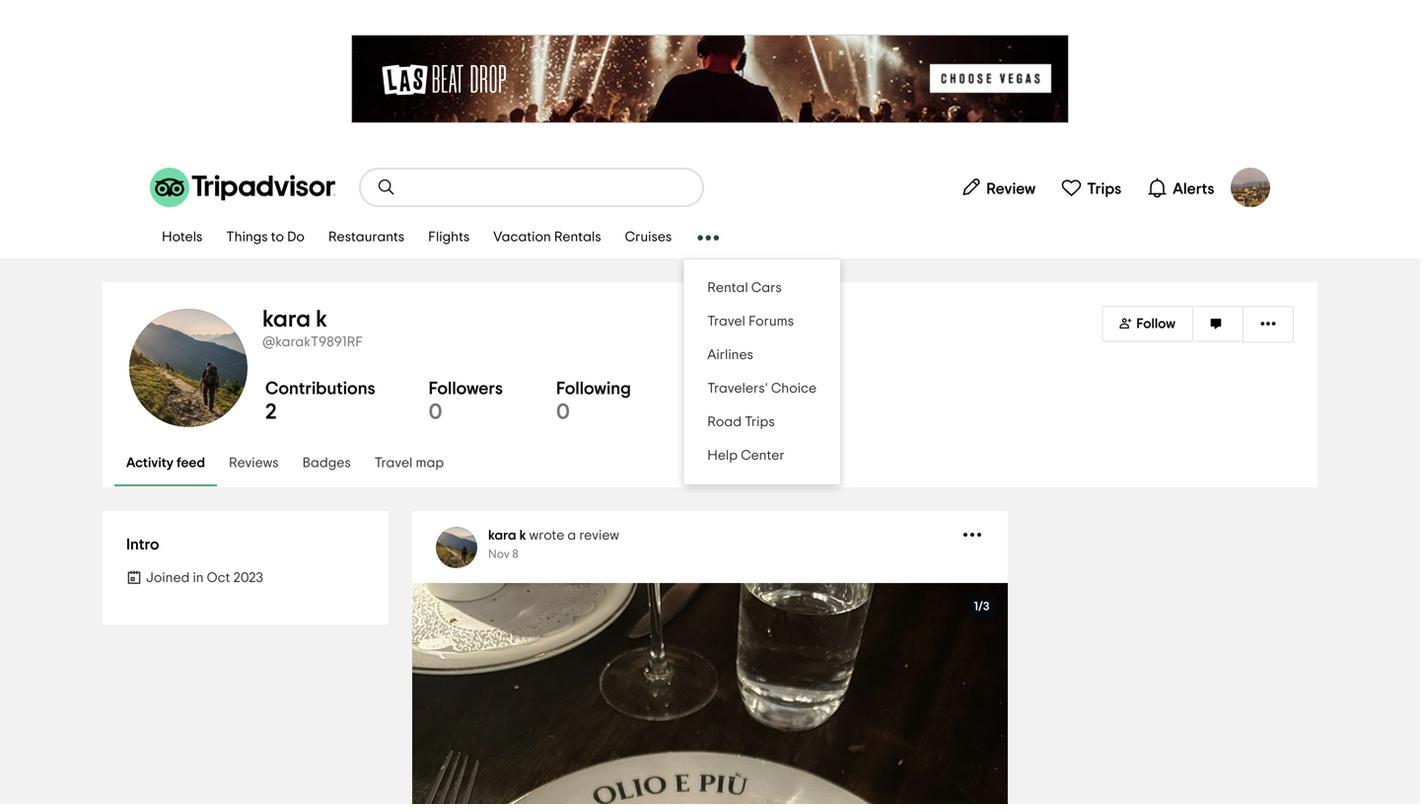 Task type: describe. For each thing, give the bounding box(es) containing it.
do
[[287, 230, 305, 244]]

followers
[[429, 380, 503, 398]]

restaurants
[[328, 230, 405, 244]]

things to do link
[[215, 217, 317, 258]]

alerts
[[1173, 181, 1215, 197]]

reviews link
[[217, 441, 291, 486]]

vacation rentals
[[494, 230, 601, 244]]

search image
[[377, 178, 397, 197]]

trips link
[[1052, 168, 1130, 207]]

center
[[741, 449, 785, 463]]

8
[[512, 549, 519, 560]]

review link
[[952, 168, 1045, 207]]

travel for travel map
[[375, 456, 413, 470]]

rental
[[708, 281, 749, 295]]

travel map link
[[363, 441, 456, 486]]

airlines link
[[684, 338, 841, 372]]

vacation rentals link
[[482, 217, 613, 258]]

map
[[416, 456, 444, 470]]

0 vertical spatial trips
[[1087, 181, 1122, 197]]

help center link
[[684, 439, 841, 473]]

travelers' choice
[[708, 382, 817, 396]]

badges
[[303, 456, 351, 470]]

badges link
[[291, 441, 363, 486]]

cruises link
[[613, 217, 684, 258]]

to
[[271, 230, 284, 244]]

0 horizontal spatial trips
[[745, 415, 775, 429]]

choice
[[771, 382, 817, 396]]

alerts link
[[1138, 168, 1223, 207]]

feed
[[177, 456, 205, 470]]

travel forums
[[708, 315, 794, 329]]

nov
[[488, 549, 510, 560]]

travelers'
[[708, 382, 768, 396]]

rentals
[[554, 230, 601, 244]]

kara for kara k wrote a review nov 8
[[488, 529, 517, 543]]

in
[[193, 571, 204, 585]]

karakt9891rf
[[275, 335, 363, 349]]

road trips link
[[684, 405, 841, 439]]

0 for following 0
[[556, 402, 570, 423]]

advertisement region
[[351, 35, 1069, 123]]

travelers' choice link
[[684, 372, 841, 405]]

joined in oct 2023
[[146, 571, 263, 585]]

airlines
[[708, 348, 754, 362]]

activity
[[126, 456, 174, 470]]



Task type: vqa. For each thing, say whether or not it's contained in the screenshot.
the Following
yes



Task type: locate. For each thing, give the bounding box(es) containing it.
profile picture image
[[1231, 168, 1271, 207]]

kara k karakt9891rf
[[262, 308, 363, 349]]

vacation
[[494, 230, 551, 244]]

1
[[974, 601, 979, 613]]

help center
[[708, 449, 785, 463]]

travel
[[708, 315, 746, 329], [375, 456, 413, 470]]

forums
[[749, 315, 794, 329]]

cruises
[[625, 230, 672, 244]]

k for kara k wrote a review nov 8
[[520, 529, 526, 543]]

0 inside following 0
[[556, 402, 570, 423]]

1 horizontal spatial trips
[[1087, 181, 1122, 197]]

activity feed link
[[114, 441, 217, 486]]

0 for followers 0
[[429, 402, 443, 423]]

hotels link
[[150, 217, 215, 258]]

contributions 2
[[265, 380, 376, 423]]

1 vertical spatial trips
[[745, 415, 775, 429]]

0 inside followers 0
[[429, 402, 443, 423]]

follow button
[[1102, 306, 1193, 342]]

1 horizontal spatial 0
[[556, 402, 570, 423]]

0 horizontal spatial kara
[[262, 308, 311, 331]]

0 vertical spatial travel
[[708, 315, 746, 329]]

trips down travelers' choice link
[[745, 415, 775, 429]]

things
[[226, 230, 268, 244]]

travel map
[[375, 456, 444, 470]]

intro
[[126, 537, 159, 552]]

/
[[979, 601, 983, 613]]

0 down following
[[556, 402, 570, 423]]

travel down rental
[[708, 315, 746, 329]]

0 down followers
[[429, 402, 443, 423]]

1 0 from the left
[[429, 402, 443, 423]]

wrote
[[529, 529, 565, 543]]

0
[[429, 402, 443, 423], [556, 402, 570, 423]]

follow
[[1137, 317, 1176, 331]]

2
[[265, 402, 277, 423]]

kara
[[262, 308, 311, 331], [488, 529, 517, 543]]

cars
[[752, 281, 782, 295]]

trips
[[1087, 181, 1122, 197], [745, 415, 775, 429]]

nov 8 link
[[488, 549, 519, 560]]

k inside kara k wrote a review nov 8
[[520, 529, 526, 543]]

things to do
[[226, 230, 305, 244]]

kara inside kara k wrote a review nov 8
[[488, 529, 517, 543]]

k left wrote
[[520, 529, 526, 543]]

joined
[[146, 571, 190, 585]]

trips left alerts link
[[1087, 181, 1122, 197]]

following
[[556, 380, 631, 398]]

0 vertical spatial k
[[316, 308, 327, 331]]

review
[[987, 181, 1036, 197]]

contributions
[[265, 380, 376, 398]]

k for kara k karakt9891rf
[[316, 308, 327, 331]]

2 link
[[265, 402, 277, 423]]

road
[[708, 415, 742, 429]]

review
[[579, 529, 620, 543]]

1 vertical spatial k
[[520, 529, 526, 543]]

0 horizontal spatial 0
[[429, 402, 443, 423]]

hotels
[[162, 230, 203, 244]]

help
[[708, 449, 738, 463]]

following 0
[[556, 380, 631, 423]]

followers 0
[[429, 380, 503, 423]]

1 vertical spatial kara
[[488, 529, 517, 543]]

k up "karakt9891rf"
[[316, 308, 327, 331]]

tripadvisor image
[[150, 168, 335, 207]]

kara up nov 8 link on the left
[[488, 529, 517, 543]]

road trips
[[708, 415, 775, 429]]

rental cars
[[708, 281, 782, 295]]

travel forums link
[[684, 305, 841, 338]]

0 horizontal spatial travel
[[375, 456, 413, 470]]

1 horizontal spatial kara
[[488, 529, 517, 543]]

3
[[983, 601, 990, 613]]

travel for travel forums
[[708, 315, 746, 329]]

kara for kara k karakt9891rf
[[262, 308, 311, 331]]

k
[[316, 308, 327, 331], [520, 529, 526, 543]]

travel left map
[[375, 456, 413, 470]]

1 horizontal spatial k
[[520, 529, 526, 543]]

1 horizontal spatial travel
[[708, 315, 746, 329]]

kara k link
[[488, 529, 526, 543]]

2 0 from the left
[[556, 402, 570, 423]]

kara inside kara k karakt9891rf
[[262, 308, 311, 331]]

1 vertical spatial travel
[[375, 456, 413, 470]]

oct
[[207, 571, 230, 585]]

flights
[[428, 230, 470, 244]]

0 vertical spatial kara
[[262, 308, 311, 331]]

activity feed
[[126, 456, 205, 470]]

reviews
[[229, 456, 279, 470]]

2023
[[233, 571, 263, 585]]

k inside kara k karakt9891rf
[[316, 308, 327, 331]]

None search field
[[361, 170, 702, 205]]

kara up "karakt9891rf"
[[262, 308, 311, 331]]

restaurants link
[[317, 217, 417, 258]]

a
[[568, 529, 576, 543]]

0 horizontal spatial k
[[316, 308, 327, 331]]

flights link
[[417, 217, 482, 258]]

kara k wrote a review nov 8
[[488, 529, 620, 560]]

1 / 3
[[974, 601, 990, 613]]

rental cars link
[[684, 271, 841, 305]]



